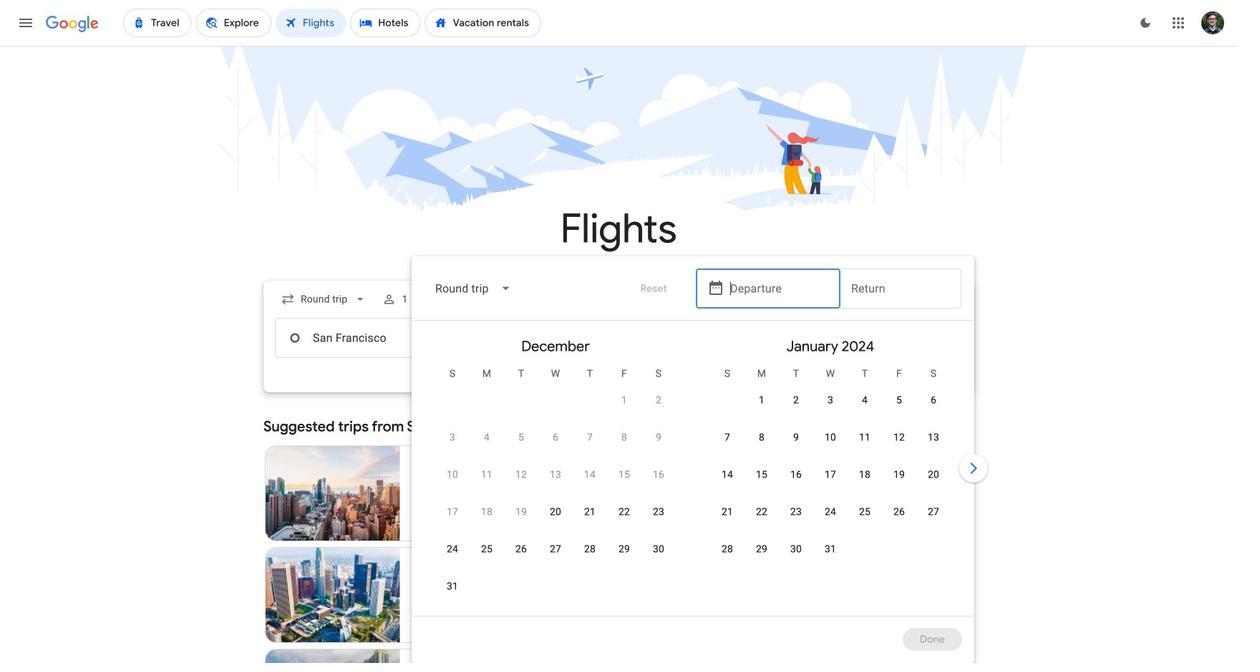 Task type: describe. For each thing, give the bounding box(es) containing it.
tue, jan 30 element
[[791, 542, 802, 556]]

tue, dec 19 element
[[516, 505, 527, 519]]

mon, jan 29 element
[[756, 542, 768, 556]]

sat, dec 30 element
[[653, 542, 665, 556]]

thu, dec 14 element
[[584, 468, 596, 482]]

tue, jan 23 element
[[791, 505, 802, 519]]

main menu image
[[17, 14, 34, 32]]

row up wed, jan 10 element
[[745, 381, 951, 428]]

sat, dec 9 element
[[656, 430, 662, 445]]

sat, dec 16 element
[[653, 468, 665, 482]]

fri, dec 15 element
[[619, 468, 630, 482]]

sun, jan 7 element
[[725, 430, 730, 445]]

wed, jan 17 element
[[825, 468, 836, 482]]

Flight search field
[[252, 256, 991, 663]]

wed, dec 27 element
[[550, 542, 561, 556]]

thu, jan 11 element
[[859, 430, 871, 445]]

change appearance image
[[1129, 6, 1163, 40]]

next image
[[957, 451, 991, 486]]

sun, dec 31 element
[[447, 579, 458, 594]]

thu, jan 4 element
[[862, 393, 868, 407]]

1 row group from the left
[[418, 327, 693, 614]]

tue, dec 26 element
[[516, 542, 527, 556]]

tue, jan 2 element
[[793, 393, 799, 407]]

suggested trips from san francisco region
[[264, 410, 974, 663]]

tue, jan 9 element
[[793, 430, 799, 445]]

thu, dec 7 element
[[587, 430, 593, 445]]

wed, dec 20 element
[[550, 505, 561, 519]]

mon, jan 1 element
[[759, 393, 765, 407]]

mon, dec 11 element
[[481, 468, 493, 482]]

mon, jan 22 element
[[756, 505, 768, 519]]

mon, jan 8 element
[[759, 430, 765, 445]]

thu, jan 18 element
[[859, 468, 871, 482]]

fri, dec 1 element
[[622, 393, 627, 407]]

wed, dec 6 element
[[553, 430, 559, 445]]

sat, jan 13 element
[[928, 430, 940, 445]]

row up the wed, jan 31 element
[[710, 498, 951, 539]]

sat, jan 6 element
[[931, 393, 937, 407]]

sun, jan 21 element
[[722, 505, 733, 519]]

row up sat, dec 9 'element'
[[607, 381, 676, 428]]

sun, dec 3 element
[[450, 430, 455, 445]]

Departure text field
[[730, 269, 829, 308]]

wed, jan 10 element
[[825, 430, 836, 445]]

sun, dec 10 element
[[447, 468, 458, 482]]

wed, dec 13 element
[[550, 468, 561, 482]]

fri, jan 5 element
[[897, 393, 902, 407]]

row up wed, jan 17 element at bottom right
[[710, 424, 951, 465]]

sun, jan 14 element
[[722, 468, 733, 482]]

thu, jan 25 element
[[859, 505, 871, 519]]

mon, jan 15 element
[[756, 468, 768, 482]]

wed, jan 31 element
[[825, 542, 836, 556]]

mon, dec 4 element
[[484, 430, 490, 445]]



Task type: locate. For each thing, give the bounding box(es) containing it.
sat, jan 20 element
[[928, 468, 940, 482]]

Return text field
[[851, 319, 950, 357]]

fri, dec 29 element
[[619, 542, 630, 556]]

tue, dec 12 element
[[516, 468, 527, 482]]

thu, dec 21 element
[[584, 505, 596, 519]]

Departure text field
[[730, 319, 829, 357]]

row group
[[418, 327, 693, 614], [693, 327, 968, 610]]

wed, jan 24 element
[[825, 505, 836, 519]]

fri, jan 19 element
[[894, 468, 905, 482]]

wed, jan 3 element
[[828, 393, 834, 407]]

sat, jan 27 element
[[928, 505, 940, 519]]

row up wed, jan 24 element
[[710, 461, 951, 502]]

fri, jan 26 element
[[894, 505, 905, 519]]

sun, jan 28 element
[[722, 542, 733, 556]]

row down mon, jan 22 element
[[710, 536, 848, 576]]

fri, dec 8 element
[[622, 430, 627, 445]]

mon, dec 25 element
[[481, 542, 493, 556]]

mon, dec 18 element
[[481, 505, 493, 519]]

Return text field
[[851, 269, 950, 308]]

tue, dec 5 element
[[518, 430, 524, 445]]

grid inside flight search field
[[418, 327, 968, 624]]

fri, jan 12 element
[[894, 430, 905, 445]]

row
[[607, 381, 676, 428], [745, 381, 951, 428], [435, 424, 676, 465], [710, 424, 951, 465], [435, 461, 676, 502], [710, 461, 951, 502], [435, 498, 676, 539], [710, 498, 951, 539], [435, 536, 676, 576], [710, 536, 848, 576]]

grid
[[418, 327, 968, 624]]

row up wed, dec 13 'element'
[[435, 424, 676, 465]]

row down wed, dec 20 element
[[435, 536, 676, 576]]

sat, dec 2 element
[[656, 393, 662, 407]]

sun, dec 17 element
[[447, 505, 458, 519]]

thu, dec 28 element
[[584, 542, 596, 556]]

None field
[[424, 271, 523, 306], [275, 286, 373, 312], [424, 271, 523, 306], [275, 286, 373, 312]]

sun, dec 24 element
[[447, 542, 458, 556]]

sat, dec 23 element
[[653, 505, 665, 519]]

row up wed, dec 20 element
[[435, 461, 676, 502]]

fri, dec 22 element
[[619, 505, 630, 519]]

row up wed, dec 27 element
[[435, 498, 676, 539]]

None text field
[[275, 318, 477, 358]]

2 row group from the left
[[693, 327, 968, 610]]

tue, jan 16 element
[[791, 468, 802, 482]]



Task type: vqa. For each thing, say whether or not it's contained in the screenshot.
tue, jan 30 element
yes



